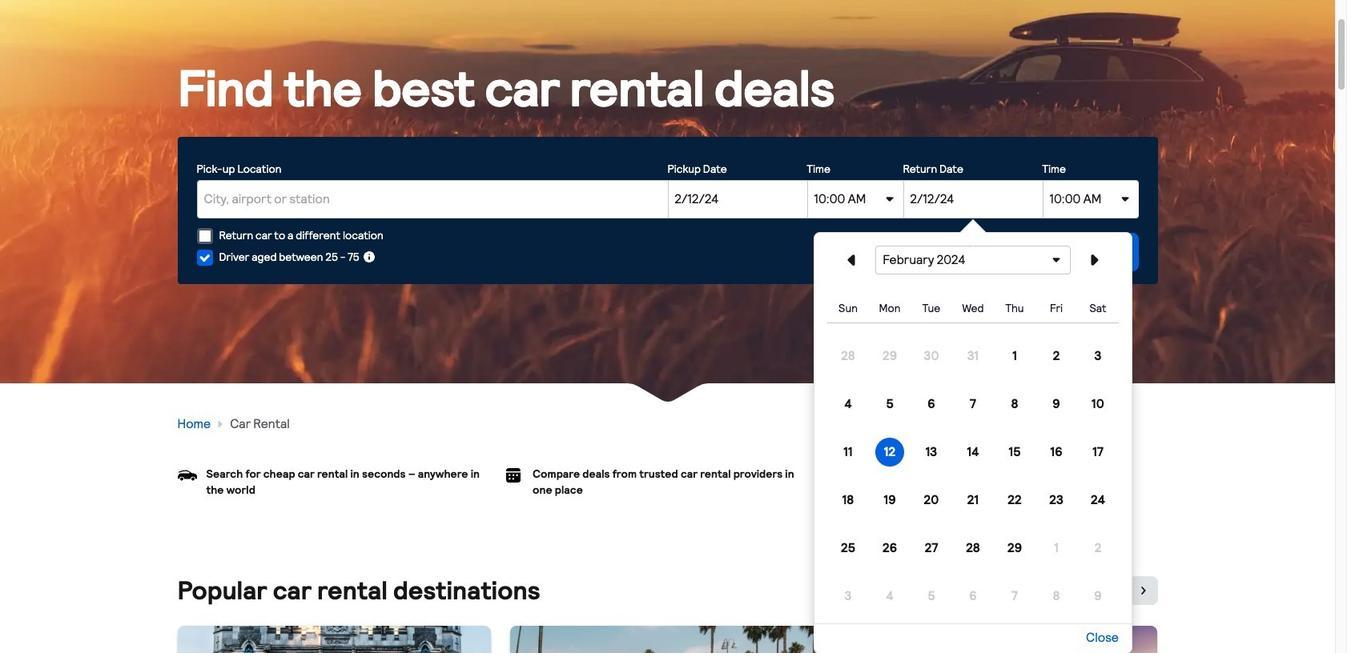 Task type: vqa. For each thing, say whether or not it's contained in the screenshot.
'GET PRICES FOR FLIGHTS TO VANCOUVER, .' element
no



Task type: locate. For each thing, give the bounding box(es) containing it.
rtl support__zdywm image
[[214, 418, 227, 431]]

2/12/24 text field
[[668, 180, 807, 218], [903, 180, 1042, 218]]

2 2/12/24 text field from the left
[[903, 180, 1042, 218]]

Return car to a different location checkbox
[[197, 228, 213, 244]]

0 horizontal spatial 2/12/24 text field
[[668, 180, 807, 218]]

None field
[[197, 180, 668, 218]]

dialog
[[814, 219, 1132, 654]]

1 horizontal spatial 2/12/24 text field
[[903, 180, 1042, 218]]



Task type: describe. For each thing, give the bounding box(es) containing it.
City, airport or station text field
[[197, 180, 668, 218]]

info__yzdkm image
[[363, 251, 375, 264]]

Driver aged between 25 - 75 checkbox
[[197, 250, 213, 266]]

1 2/12/24 text field from the left
[[668, 180, 807, 218]]

rtl support__zdywm image
[[1137, 585, 1150, 597]]



